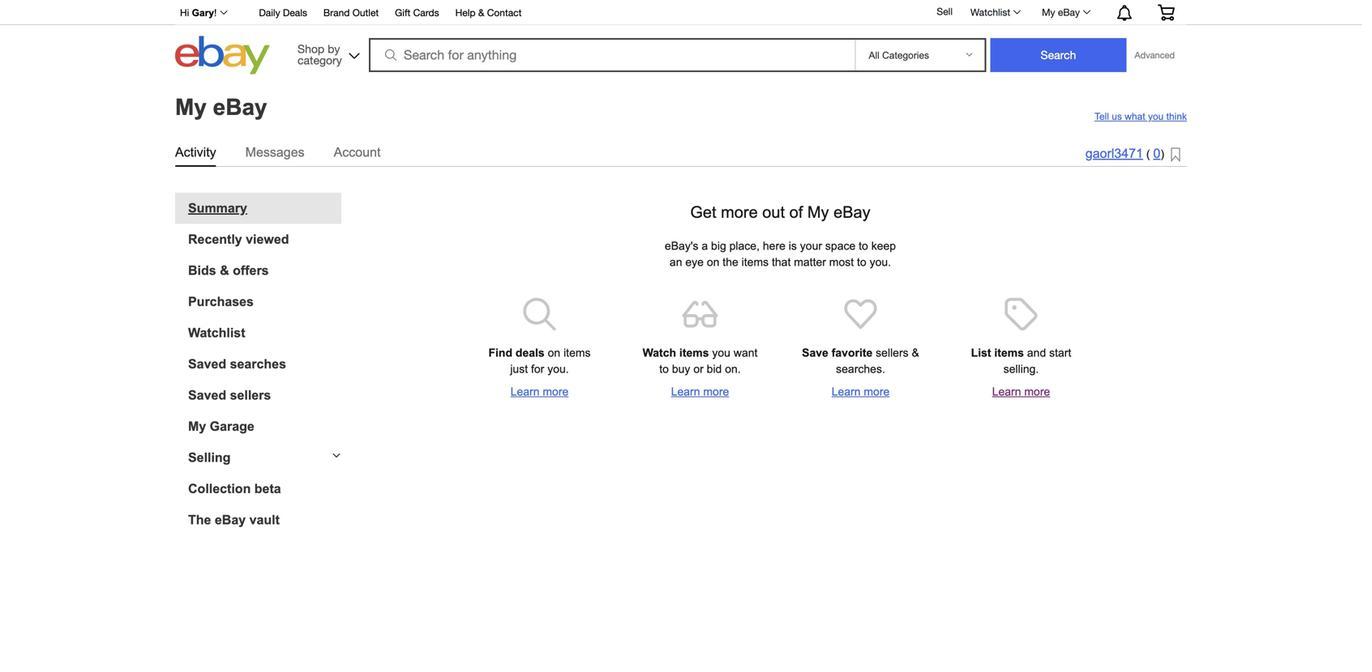 Task type: describe. For each thing, give the bounding box(es) containing it.
advanced link
[[1127, 39, 1183, 71]]

learn more link for searches.
[[800, 384, 922, 401]]

0
[[1153, 146, 1161, 161]]

recently
[[188, 232, 242, 247]]

ebay's a big place, here is your space to keep an eye on the items that matter most to you.
[[665, 240, 896, 269]]

gaorl3471 ( 0 )
[[1086, 146, 1164, 161]]

eye
[[685, 256, 704, 269]]

my ebay inside account navigation
[[1042, 6, 1080, 18]]

saved searches
[[188, 357, 286, 372]]

daily deals link
[[259, 4, 307, 22]]

items for watch items
[[679, 347, 709, 360]]

0 link
[[1153, 146, 1161, 161]]

of
[[789, 204, 803, 221]]

items for list items
[[994, 347, 1024, 360]]

learn more for just
[[511, 386, 569, 399]]

watch
[[643, 347, 676, 360]]

advanced
[[1135, 50, 1175, 60]]

the
[[188, 513, 211, 528]]

Search for anything text field
[[371, 40, 852, 71]]

searches
[[230, 357, 286, 372]]

activity link
[[175, 142, 216, 163]]

more for on items just for you.
[[543, 386, 569, 399]]

brand outlet link
[[323, 4, 379, 22]]

make this page your my ebay homepage image
[[1171, 148, 1181, 163]]

my ebay main content
[[6, 79, 1356, 665]]

daily deals
[[259, 7, 307, 18]]

on inside on items just for you.
[[548, 347, 560, 360]]

or
[[694, 363, 704, 376]]

summary
[[188, 201, 247, 216]]

list items
[[971, 347, 1024, 360]]

saved searches link
[[188, 357, 341, 372]]

bids & offers link
[[188, 264, 341, 279]]

sellers & searches.
[[836, 347, 919, 376]]

list
[[971, 347, 991, 360]]

find deals
[[489, 347, 545, 360]]

learn more link for to
[[639, 384, 761, 401]]

cards
[[413, 7, 439, 18]]

on inside 'ebay's a big place, here is your space to keep an eye on the items that matter most to you.'
[[707, 256, 720, 269]]

out
[[762, 204, 785, 221]]

big
[[711, 240, 726, 253]]

help & contact link
[[455, 4, 522, 22]]

activity
[[175, 145, 216, 160]]

more for you want to buy or bid on.
[[703, 386, 729, 399]]

us
[[1112, 111, 1122, 122]]

learn more for to
[[671, 386, 729, 399]]

learn more link for selling.
[[960, 384, 1082, 401]]

saved sellers
[[188, 388, 271, 403]]

learn for to
[[671, 386, 700, 399]]

the ebay vault
[[188, 513, 280, 528]]

purchases link
[[188, 295, 341, 310]]

is
[[789, 240, 797, 253]]

& for help
[[478, 7, 484, 18]]

account
[[334, 145, 381, 160]]

recently viewed link
[[188, 232, 341, 247]]

learn for selling.
[[992, 386, 1021, 399]]

hi gary !
[[180, 7, 217, 18]]

think
[[1167, 111, 1187, 122]]

selling
[[188, 451, 231, 465]]

collection
[[188, 482, 251, 497]]

start
[[1049, 347, 1071, 360]]

vault
[[249, 513, 280, 528]]

hi
[[180, 7, 189, 18]]

messages
[[245, 145, 305, 160]]

for
[[531, 363, 544, 376]]

keep
[[871, 240, 896, 253]]

more for sellers & searches.
[[864, 386, 890, 399]]

deals
[[516, 347, 545, 360]]

sell link
[[930, 6, 960, 17]]

brand outlet
[[323, 7, 379, 18]]

more up place,
[[721, 204, 758, 221]]

find
[[489, 347, 512, 360]]

saved for saved searches
[[188, 357, 226, 372]]

items inside 'ebay's a big place, here is your space to keep an eye on the items that matter most to you.'
[[742, 256, 769, 269]]

want
[[734, 347, 758, 360]]

the
[[723, 256, 739, 269]]

on.
[[725, 363, 741, 376]]

help & contact
[[455, 7, 522, 18]]

gift cards
[[395, 7, 439, 18]]

beta
[[254, 482, 281, 497]]

here
[[763, 240, 786, 253]]

1 vertical spatial to
[[857, 256, 867, 269]]

learn for searches.
[[832, 386, 861, 399]]



Task type: vqa. For each thing, say whether or not it's contained in the screenshot.
Authenticity in thebagriculture (8,116) 100% Was: $9,230.00 30% off or Best Offer Free shipping Free returns Authenticity Guarantee 27 watchers
no



Task type: locate. For each thing, give the bounding box(es) containing it.
1 horizontal spatial sellers
[[876, 347, 909, 360]]

you left think
[[1148, 111, 1164, 122]]

3 learn from the left
[[832, 386, 861, 399]]

watchlist inside my ebay 'main content'
[[188, 326, 245, 341]]

2 saved from the top
[[188, 388, 226, 403]]

learn more link down searches.
[[800, 384, 922, 401]]

items right deals
[[564, 347, 591, 360]]

items for on items just for you.
[[564, 347, 591, 360]]

watchlist link right sell
[[962, 2, 1028, 22]]

you want to buy or bid on.
[[659, 347, 758, 376]]

4 learn more from the left
[[992, 386, 1050, 399]]

my garage link
[[188, 420, 341, 435]]

saved for saved sellers
[[188, 388, 226, 403]]

0 vertical spatial you
[[1148, 111, 1164, 122]]

viewed
[[246, 232, 289, 247]]

saved up my garage
[[188, 388, 226, 403]]

1 horizontal spatial you
[[1148, 111, 1164, 122]]

and
[[1027, 347, 1046, 360]]

my
[[1042, 6, 1055, 18], [175, 94, 207, 120], [807, 204, 829, 221], [188, 420, 206, 434]]

my garage
[[188, 420, 254, 434]]

0 vertical spatial sellers
[[876, 347, 909, 360]]

sell
[[937, 6, 953, 17]]

deals
[[283, 7, 307, 18]]

saved up saved sellers in the left of the page
[[188, 357, 226, 372]]

ebay inside account navigation
[[1058, 6, 1080, 18]]

& inside sellers & searches.
[[912, 347, 919, 360]]

2 learn more link from the left
[[639, 384, 761, 401]]

daily
[[259, 7, 280, 18]]

& right bids
[[220, 264, 229, 278]]

3 learn more link from the left
[[800, 384, 922, 401]]

buy
[[672, 363, 690, 376]]

0 horizontal spatial you.
[[548, 363, 569, 376]]

& right help
[[478, 7, 484, 18]]

to
[[859, 240, 868, 253], [857, 256, 867, 269], [659, 363, 669, 376]]

searches.
[[836, 363, 885, 376]]

learn more link
[[479, 384, 600, 401], [639, 384, 761, 401], [800, 384, 922, 401], [960, 384, 1082, 401]]

0 vertical spatial to
[[859, 240, 868, 253]]

1 horizontal spatial on
[[707, 256, 720, 269]]

collection beta
[[188, 482, 281, 497]]

an
[[670, 256, 682, 269]]

watchlist link
[[962, 2, 1028, 22], [188, 326, 341, 341]]

ebay's
[[665, 240, 699, 253]]

& right favorite on the bottom of page
[[912, 347, 919, 360]]

watchlist right sell
[[971, 6, 1010, 18]]

watchlist
[[971, 6, 1010, 18], [188, 326, 245, 341]]

get
[[690, 204, 716, 221]]

learn more
[[511, 386, 569, 399], [671, 386, 729, 399], [832, 386, 890, 399], [992, 386, 1050, 399]]

0 horizontal spatial on
[[548, 347, 560, 360]]

0 horizontal spatial &
[[220, 264, 229, 278]]

None submit
[[990, 38, 1127, 72]]

learn more link for just
[[479, 384, 600, 401]]

2 horizontal spatial &
[[912, 347, 919, 360]]

by
[[328, 42, 340, 56]]

items up the 'selling.' at the bottom
[[994, 347, 1024, 360]]

that
[[772, 256, 791, 269]]

0 horizontal spatial you
[[712, 347, 731, 360]]

2 vertical spatial &
[[912, 347, 919, 360]]

place,
[[729, 240, 760, 253]]

items
[[742, 256, 769, 269], [564, 347, 591, 360], [679, 347, 709, 360], [994, 347, 1024, 360]]

to inside you want to buy or bid on.
[[659, 363, 669, 376]]

on
[[707, 256, 720, 269], [548, 347, 560, 360]]

you. right 'for'
[[548, 363, 569, 376]]

selling button
[[175, 451, 341, 466]]

more down 'for'
[[543, 386, 569, 399]]

learn more for selling.
[[992, 386, 1050, 399]]

gaorl3471
[[1086, 146, 1143, 161]]

1 vertical spatial my ebay
[[175, 94, 267, 120]]

0 vertical spatial watchlist link
[[962, 2, 1028, 22]]

tell us what you think
[[1095, 111, 1187, 122]]

items inside on items just for you.
[[564, 347, 591, 360]]

category
[[298, 54, 342, 67]]

0 horizontal spatial my ebay
[[175, 94, 267, 120]]

sellers down searches
[[230, 388, 271, 403]]

items up "or"
[[679, 347, 709, 360]]

your
[[800, 240, 822, 253]]

learn more down searches.
[[832, 386, 890, 399]]

watchlist inside account navigation
[[971, 6, 1010, 18]]

learn for just
[[511, 386, 540, 399]]

more down the 'selling.' at the bottom
[[1024, 386, 1050, 399]]

shop by category banner
[[171, 0, 1187, 79]]

1 horizontal spatial you.
[[870, 256, 891, 269]]

to left keep
[[859, 240, 868, 253]]

my inside account navigation
[[1042, 6, 1055, 18]]

collection beta link
[[188, 482, 341, 497]]

1 vertical spatial sellers
[[230, 388, 271, 403]]

1 horizontal spatial watchlist link
[[962, 2, 1028, 22]]

watchlist for bottom 'watchlist' link
[[188, 326, 245, 341]]

)
[[1161, 148, 1164, 161]]

(
[[1146, 148, 1150, 161]]

1 vertical spatial you
[[712, 347, 731, 360]]

& inside account navigation
[[478, 7, 484, 18]]

0 horizontal spatial watchlist
[[188, 326, 245, 341]]

learn more down 'for'
[[511, 386, 569, 399]]

watchlist down "purchases"
[[188, 326, 245, 341]]

learn down the just
[[511, 386, 540, 399]]

purchases
[[188, 295, 254, 309]]

bids & offers
[[188, 264, 269, 278]]

1 vertical spatial watchlist
[[188, 326, 245, 341]]

0 vertical spatial my ebay
[[1042, 6, 1080, 18]]

2 learn from the left
[[671, 386, 700, 399]]

4 learn more link from the left
[[960, 384, 1082, 401]]

learn down searches.
[[832, 386, 861, 399]]

learn more for searches.
[[832, 386, 890, 399]]

you. inside 'ebay's a big place, here is your space to keep an eye on the items that matter most to you.'
[[870, 256, 891, 269]]

learn more down "or"
[[671, 386, 729, 399]]

summary link
[[188, 201, 341, 216]]

bids
[[188, 264, 216, 278]]

matter
[[794, 256, 826, 269]]

more down searches.
[[864, 386, 890, 399]]

you up bid
[[712, 347, 731, 360]]

learn more link down "or"
[[639, 384, 761, 401]]

your shopping cart image
[[1157, 4, 1176, 20]]

more
[[721, 204, 758, 221], [543, 386, 569, 399], [703, 386, 729, 399], [864, 386, 890, 399], [1024, 386, 1050, 399]]

watch items
[[643, 347, 709, 360]]

gift
[[395, 7, 411, 18]]

to down watch
[[659, 363, 669, 376]]

learn more down the 'selling.' at the bottom
[[992, 386, 1050, 399]]

1 learn more link from the left
[[479, 384, 600, 401]]

on down big
[[707, 256, 720, 269]]

learn more link down 'for'
[[479, 384, 600, 401]]

to right the 'most'
[[857, 256, 867, 269]]

1 saved from the top
[[188, 357, 226, 372]]

space
[[825, 240, 856, 253]]

2 learn more from the left
[[671, 386, 729, 399]]

& for bids
[[220, 264, 229, 278]]

learn down buy
[[671, 386, 700, 399]]

my ebay link
[[1033, 2, 1098, 22]]

1 horizontal spatial my ebay
[[1042, 6, 1080, 18]]

you. inside on items just for you.
[[548, 363, 569, 376]]

more for and start selling.
[[1024, 386, 1050, 399]]

1 vertical spatial you.
[[548, 363, 569, 376]]

on right deals
[[548, 347, 560, 360]]

0 horizontal spatial watchlist link
[[188, 326, 341, 341]]

account navigation
[[171, 0, 1187, 25]]

gaorl3471 link
[[1086, 146, 1143, 161]]

4 learn from the left
[[992, 386, 1021, 399]]

a
[[702, 240, 708, 253]]

get more out of my ebay
[[690, 204, 871, 221]]

saved sellers link
[[188, 388, 341, 403]]

you inside you want to buy or bid on.
[[712, 347, 731, 360]]

1 vertical spatial &
[[220, 264, 229, 278]]

& for sellers
[[912, 347, 919, 360]]

shop by category button
[[290, 36, 363, 71]]

watchlist for 'watchlist' link to the right
[[971, 6, 1010, 18]]

the ebay vault link
[[188, 513, 341, 528]]

items down place,
[[742, 256, 769, 269]]

most
[[829, 256, 854, 269]]

1 learn more from the left
[[511, 386, 569, 399]]

tell us what you think link
[[1095, 111, 1187, 122]]

0 vertical spatial on
[[707, 256, 720, 269]]

2 vertical spatial to
[[659, 363, 669, 376]]

more down bid
[[703, 386, 729, 399]]

0 vertical spatial saved
[[188, 357, 226, 372]]

&
[[478, 7, 484, 18], [220, 264, 229, 278], [912, 347, 919, 360]]

ebay
[[1058, 6, 1080, 18], [213, 94, 267, 120], [834, 204, 871, 221], [215, 513, 246, 528]]

1 horizontal spatial &
[[478, 7, 484, 18]]

gift cards link
[[395, 4, 439, 22]]

save favorite
[[802, 347, 873, 360]]

1 learn from the left
[[511, 386, 540, 399]]

none submit inside shop by category banner
[[990, 38, 1127, 72]]

1 horizontal spatial watchlist
[[971, 6, 1010, 18]]

contact
[[487, 7, 522, 18]]

shop
[[298, 42, 325, 56]]

sellers inside sellers & searches.
[[876, 347, 909, 360]]

learn more link down the 'selling.' at the bottom
[[960, 384, 1082, 401]]

you. down keep
[[870, 256, 891, 269]]

1 vertical spatial watchlist link
[[188, 326, 341, 341]]

my ebay inside 'main content'
[[175, 94, 267, 120]]

bid
[[707, 363, 722, 376]]

learn down the 'selling.' at the bottom
[[992, 386, 1021, 399]]

help
[[455, 7, 476, 18]]

0 vertical spatial watchlist
[[971, 6, 1010, 18]]

1 vertical spatial on
[[548, 347, 560, 360]]

and start selling.
[[1004, 347, 1071, 376]]

1 vertical spatial saved
[[188, 388, 226, 403]]

selling.
[[1004, 363, 1039, 376]]

sellers up searches.
[[876, 347, 909, 360]]

saved
[[188, 357, 226, 372], [188, 388, 226, 403]]

what
[[1125, 111, 1145, 122]]

0 vertical spatial you.
[[870, 256, 891, 269]]

!
[[214, 7, 217, 18]]

watchlist link down purchases link
[[188, 326, 341, 341]]

3 learn more from the left
[[832, 386, 890, 399]]

shop by category
[[298, 42, 342, 67]]

gary
[[192, 7, 214, 18]]

0 horizontal spatial sellers
[[230, 388, 271, 403]]

offers
[[233, 264, 269, 278]]

messages link
[[245, 142, 305, 163]]

garage
[[210, 420, 254, 434]]

tell
[[1095, 111, 1109, 122]]

recently viewed
[[188, 232, 289, 247]]

0 vertical spatial &
[[478, 7, 484, 18]]



